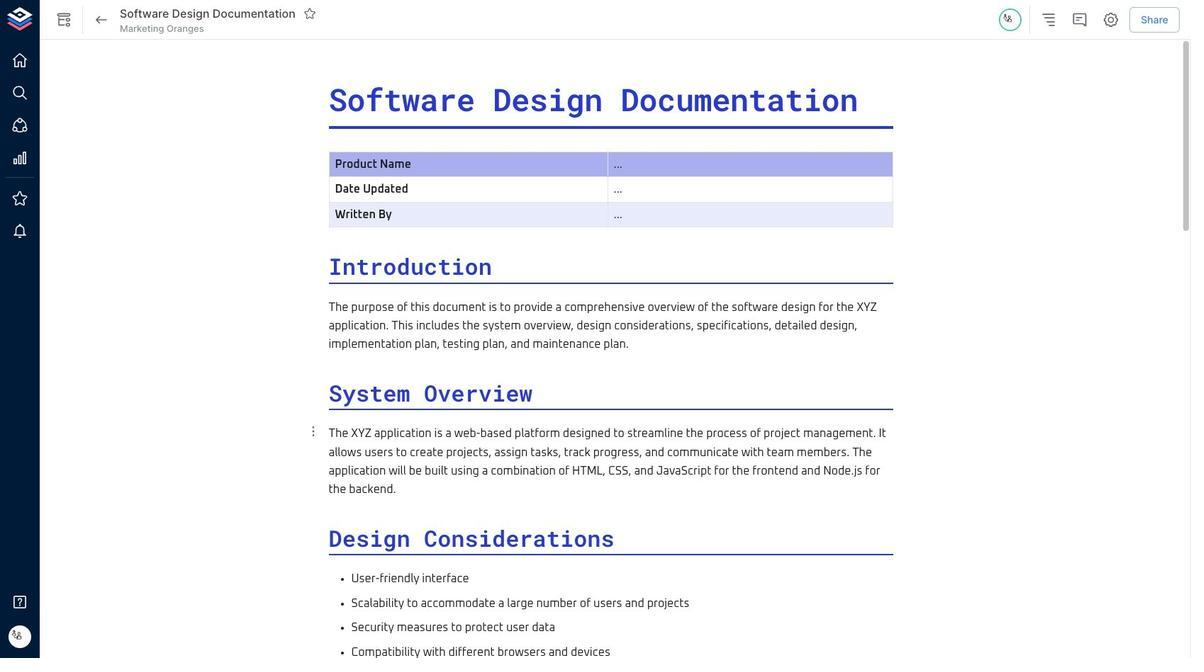Task type: vqa. For each thing, say whether or not it's contained in the screenshot.
BOOKMARK icon
no



Task type: locate. For each thing, give the bounding box(es) containing it.
show wiki image
[[55, 11, 72, 28]]

go back image
[[93, 11, 110, 28]]

comments image
[[1072, 11, 1089, 28]]

table of contents image
[[1040, 11, 1057, 28]]



Task type: describe. For each thing, give the bounding box(es) containing it.
favorite image
[[303, 7, 316, 20]]

settings image
[[1103, 11, 1120, 28]]

ruby anderson image
[[1001, 10, 1021, 30]]



